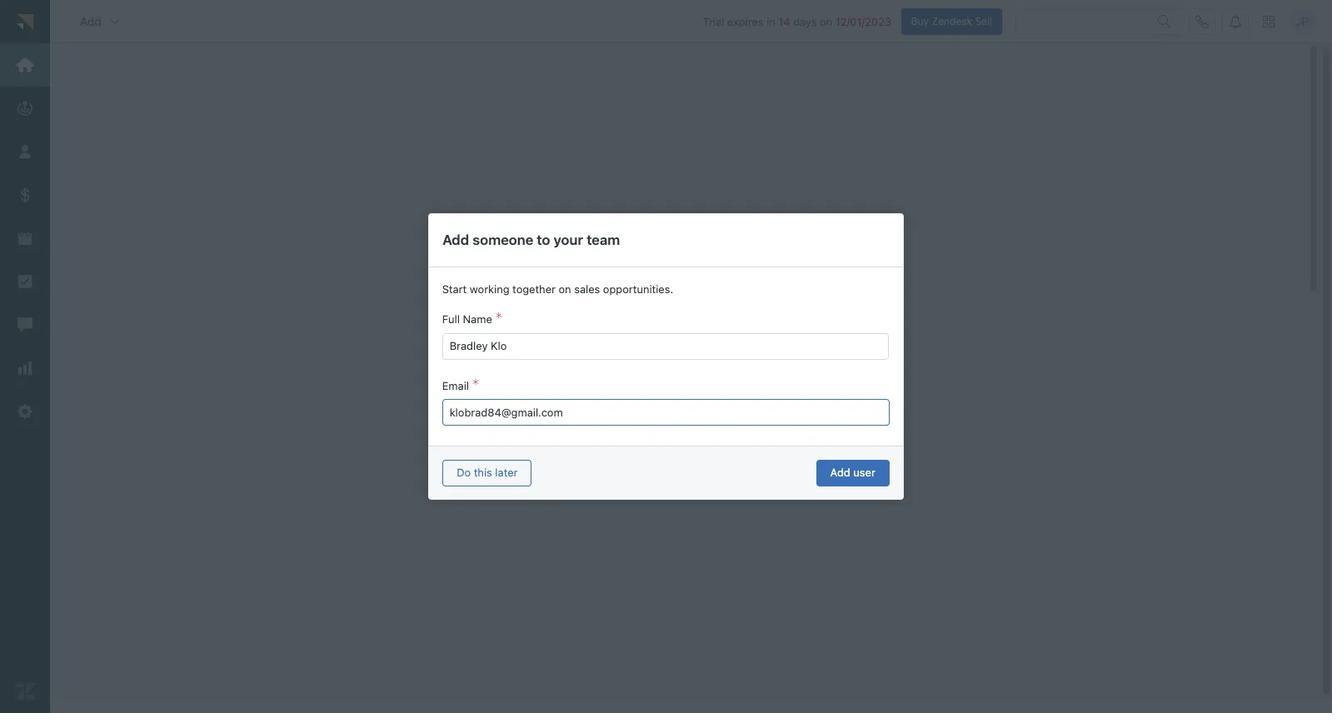 Task type: locate. For each thing, give the bounding box(es) containing it.
on left "sales"
[[559, 282, 572, 296]]

add user button
[[816, 460, 890, 486]]

0 vertical spatial on
[[820, 15, 832, 28]]

bell image
[[1229, 15, 1242, 28]]

add someone to your team
[[443, 231, 620, 248]]

name
[[463, 312, 493, 326]]

add left chevron down icon
[[80, 14, 101, 28]]

asterisk image right "name" at left top
[[496, 312, 503, 326]]

your
[[554, 231, 583, 248]]

buy zendesk sell
[[911, 15, 992, 27]]

0 vertical spatial asterisk image
[[496, 312, 503, 326]]

on
[[820, 15, 832, 28], [559, 282, 572, 296]]

add user
[[830, 466, 876, 479]]

full
[[443, 312, 460, 326]]

1 vertical spatial add
[[443, 231, 469, 248]]

2 vertical spatial add
[[830, 466, 851, 479]]

in
[[767, 15, 775, 28]]

1 horizontal spatial asterisk image
[[496, 312, 503, 326]]

add left someone
[[443, 231, 469, 248]]

start
[[443, 282, 467, 296]]

0 horizontal spatial asterisk image
[[473, 379, 480, 392]]

asterisk image
[[496, 312, 503, 326], [473, 379, 480, 392]]

buy
[[911, 15, 929, 27]]

asterisk image for full name
[[496, 312, 503, 326]]

1 vertical spatial on
[[559, 282, 572, 296]]

team
[[587, 231, 620, 248]]

add for add user
[[830, 466, 851, 479]]

user
[[853, 466, 876, 479]]

add
[[80, 14, 101, 28], [443, 231, 469, 248], [830, 466, 851, 479]]

2 horizontal spatial add
[[830, 466, 851, 479]]

do
[[457, 466, 471, 479]]

zendesk products image
[[1263, 15, 1275, 27]]

do this later
[[457, 466, 518, 479]]

full name
[[443, 312, 493, 326]]

0 horizontal spatial add
[[80, 14, 101, 28]]

asterisk image right the "email"
[[473, 379, 480, 392]]

1 horizontal spatial add
[[443, 231, 469, 248]]

on right days
[[820, 15, 832, 28]]

to
[[537, 231, 550, 248]]

working
[[470, 282, 510, 296]]

jp
[[1295, 14, 1309, 28]]

Full Name field
[[450, 333, 876, 358]]

add left user
[[830, 466, 851, 479]]

1 vertical spatial asterisk image
[[473, 379, 480, 392]]

add for add
[[80, 14, 101, 28]]

asterisk image for email
[[473, 379, 480, 392]]

12/01/2023
[[835, 15, 892, 28]]

together
[[513, 282, 556, 296]]

zendesk
[[932, 15, 972, 27]]

0 vertical spatial add
[[80, 14, 101, 28]]

calls image
[[1196, 15, 1209, 28]]

sales
[[575, 282, 601, 296]]



Task type: describe. For each thing, give the bounding box(es) containing it.
add button
[[67, 5, 135, 38]]

14
[[778, 15, 790, 28]]

days
[[793, 15, 817, 28]]

Email field
[[450, 400, 876, 425]]

start working together on sales opportunities.
[[443, 282, 674, 296]]

search image
[[1158, 15, 1171, 28]]

1 horizontal spatial on
[[820, 15, 832, 28]]

zendesk image
[[14, 681, 36, 702]]

chevron down image
[[108, 15, 121, 28]]

0 horizontal spatial on
[[559, 282, 572, 296]]

trial expires in 14 days on 12/01/2023
[[703, 15, 892, 28]]

buy zendesk sell button
[[901, 8, 1002, 35]]

trial
[[703, 15, 724, 28]]

someone
[[473, 231, 533, 248]]

this
[[474, 466, 492, 479]]

email
[[443, 379, 470, 392]]

expires
[[727, 15, 764, 28]]

add for add someone to your team
[[443, 231, 469, 248]]

sell
[[975, 15, 992, 27]]

jp button
[[1289, 8, 1316, 35]]

later
[[495, 466, 518, 479]]

opportunities.
[[604, 282, 674, 296]]

do this later button
[[443, 460, 532, 486]]



Task type: vqa. For each thing, say whether or not it's contained in the screenshot.
the bottommost the role
no



